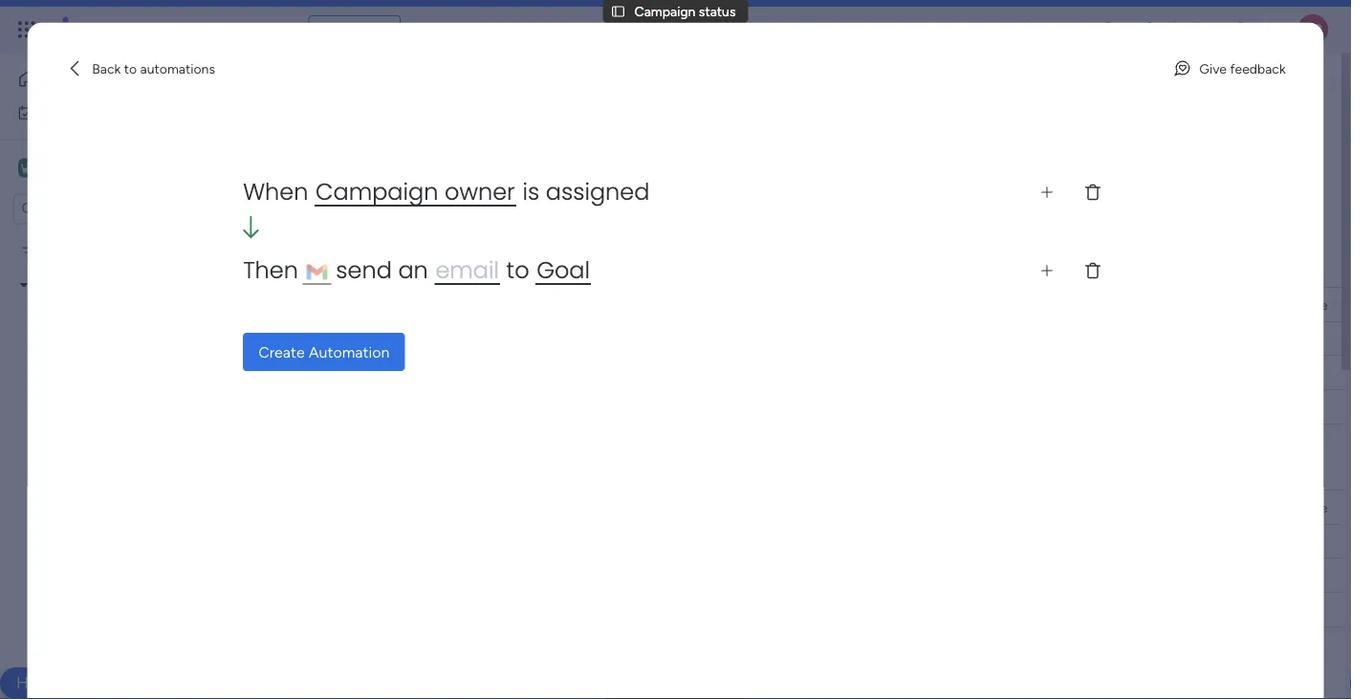 Task type: describe. For each thing, give the bounding box(es) containing it.
my work
[[42, 104, 93, 121]]

ideas
[[130, 342, 162, 358]]

campaign status
[[635, 3, 736, 19]]

home
[[44, 71, 81, 88]]

email marketing
[[34, 277, 130, 293]]

public board image
[[41, 309, 59, 327]]

owner
[[445, 176, 516, 208]]

back to automations
[[92, 60, 215, 77]]

filter button
[[585, 188, 676, 218]]

then
[[243, 255, 305, 287]]

there!
[[378, 331, 414, 347]]

apps image
[[1142, 20, 1161, 39]]

requests
[[190, 342, 242, 358]]

👋
[[417, 331, 430, 347]]

management
[[193, 19, 297, 40]]

help button
[[0, 668, 67, 699]]

green
[[45, 244, 82, 261]]

of
[[644, 255, 661, 280]]

to right how
[[574, 331, 587, 347]]

see plans
[[335, 22, 392, 38]]

most
[[594, 255, 639, 280]]

and for eggs
[[118, 244, 140, 261]]

:)
[[787, 255, 800, 280]]

public board image
[[41, 341, 59, 359]]

email
[[436, 255, 499, 287]]

sam's
[[44, 159, 85, 177]]

2 workspace image from the left
[[21, 157, 34, 178]]

select product image
[[17, 20, 36, 39]]

Few tips to help you make the most of this template :) field
[[324, 255, 804, 280]]

to right "here"
[[496, 331, 509, 347]]

and for ideas
[[165, 342, 187, 358]]

big left arrow image
[[243, 216, 260, 239]]

create automation button
[[243, 333, 405, 371]]

few
[[329, 255, 363, 280]]

2 sending from the top
[[1249, 499, 1298, 516]]

start
[[590, 331, 618, 347]]

send an email to goal
[[330, 255, 590, 287]]

feedback
[[1231, 60, 1287, 77]]

how
[[545, 331, 571, 347]]

the
[[561, 255, 590, 280]]

assigned
[[546, 176, 650, 208]]

item
[[329, 195, 356, 211]]

workspace
[[89, 159, 167, 177]]

plans
[[361, 22, 392, 38]]

help
[[427, 255, 465, 280]]

1 sending date field from the top
[[1244, 294, 1333, 315]]

new item button
[[290, 188, 364, 218]]

2 sending date from the top
[[1249, 499, 1329, 516]]

create
[[258, 343, 305, 361]]

1 date from the top
[[1302, 297, 1329, 313]]

campaign ideas and requests
[[66, 342, 242, 358]]

you
[[470, 255, 502, 280]]

click
[[434, 331, 463, 347]]

2 sending date field from the top
[[1244, 497, 1333, 518]]

here
[[467, 331, 493, 347]]

monday work management
[[85, 19, 297, 40]]

home button
[[11, 64, 206, 95]]



Task type: vqa. For each thing, say whether or not it's contained in the screenshot.
leftmost 'Campaign'
yes



Task type: locate. For each thing, give the bounding box(es) containing it.
and
[[118, 244, 140, 261], [165, 342, 187, 358]]

workspace selection element
[[18, 156, 168, 181]]

1 vertical spatial sending date
[[1249, 499, 1329, 516]]

help image
[[1231, 20, 1250, 39]]

inbox image
[[1058, 20, 1077, 39]]

0 horizontal spatial and
[[118, 244, 140, 261]]

1 vertical spatial sending date field
[[1244, 497, 1333, 518]]

1 vertical spatial date
[[1302, 499, 1329, 516]]

notifications image
[[1016, 20, 1035, 39]]

workspace image
[[18, 157, 37, 178], [21, 157, 34, 178]]

campaign
[[635, 3, 696, 19], [316, 176, 439, 208], [66, 342, 127, 358]]

0 vertical spatial work
[[155, 19, 189, 40]]

new item
[[298, 195, 356, 211]]

work up automations
[[155, 19, 189, 40]]

0 vertical spatial date
[[1302, 297, 1329, 313]]

hi
[[362, 331, 375, 347]]

to
[[124, 60, 137, 77], [507, 255, 530, 287], [404, 255, 422, 280], [496, 331, 509, 347], [574, 331, 587, 347]]

sam's workspace button
[[13, 152, 190, 184]]

send
[[336, 255, 392, 287]]

sam's workspace
[[44, 159, 167, 177]]

my work button
[[11, 97, 206, 128]]

this
[[665, 255, 697, 280]]

new
[[298, 195, 326, 211]]

0 horizontal spatial work
[[64, 104, 93, 121]]

give feedback button
[[1166, 53, 1294, 84]]

sam green image
[[1298, 14, 1329, 45]]

work inside button
[[64, 104, 93, 121]]

ham
[[144, 244, 172, 261]]

0 vertical spatial sending date
[[1249, 297, 1329, 313]]

0 vertical spatial campaign
[[635, 3, 696, 19]]

v2 search image
[[415, 192, 429, 214]]

see plans button
[[309, 15, 401, 44]]

1 horizontal spatial work
[[155, 19, 189, 40]]

Search in workspace field
[[40, 198, 160, 220]]

1 workspace image from the left
[[18, 157, 37, 178]]

filter
[[616, 195, 646, 211]]

0 vertical spatial sending date field
[[1244, 294, 1333, 315]]

when campaign owner is assigned
[[243, 176, 650, 208]]

tips
[[368, 255, 400, 280]]

back to automations button
[[58, 53, 223, 84]]

2 horizontal spatial campaign
[[635, 3, 696, 19]]

work for my
[[64, 104, 93, 121]]

caret down image
[[20, 278, 28, 292]]

an
[[398, 255, 428, 287]]

0 vertical spatial sending
[[1249, 297, 1298, 313]]

see
[[335, 22, 357, 38]]

my
[[42, 104, 60, 121]]

list box
[[0, 232, 244, 625]]

Search field
[[429, 189, 486, 216]]

list box containing green eggs and ham
[[0, 232, 244, 625]]

to inside button
[[124, 60, 137, 77]]

sending date
[[1249, 297, 1329, 313], [1249, 499, 1329, 516]]

work for monday
[[155, 19, 189, 40]]

give
[[1200, 60, 1227, 77]]

campaign inside list box
[[66, 342, 127, 358]]

sending
[[1249, 297, 1298, 313], [1249, 499, 1298, 516]]

1 sending from the top
[[1249, 297, 1298, 313]]

campaign for campaign ideas and requests
[[66, 342, 127, 358]]

help
[[16, 674, 51, 693]]

invite members image
[[1100, 20, 1119, 39]]

work right my
[[64, 104, 93, 121]]

0 vertical spatial and
[[118, 244, 140, 261]]

goal
[[537, 255, 590, 287]]

is
[[523, 176, 540, 208]]

eggs
[[85, 244, 115, 261]]

to right tips
[[404, 255, 422, 280]]

2 vertical spatial campaign
[[66, 342, 127, 358]]

when
[[243, 176, 308, 208]]

to right back
[[124, 60, 137, 77]]

email
[[34, 277, 67, 293]]

automation
[[309, 343, 390, 361]]

angle down image
[[373, 196, 382, 210]]

learn
[[513, 331, 542, 347]]

1 vertical spatial campaign
[[316, 176, 439, 208]]

person button
[[497, 188, 580, 218]]

monday
[[85, 19, 151, 40]]

few tips to help you make the most of this template :)
[[329, 255, 800, 280]]

person
[[527, 195, 568, 211]]

1 sending date from the top
[[1249, 297, 1329, 313]]

template
[[702, 255, 782, 280]]

make
[[507, 255, 557, 280]]

give feedback link
[[1166, 53, 1294, 84]]

search everything image
[[1189, 20, 1208, 39]]

create automation
[[258, 343, 390, 361]]

status
[[699, 3, 736, 19]]

back
[[92, 60, 121, 77]]

1 vertical spatial sending
[[1249, 499, 1298, 516]]

and right ideas
[[165, 342, 187, 358]]

and left "ham" on the top of page
[[118, 244, 140, 261]]

2 date from the top
[[1302, 499, 1329, 516]]

give feedback
[[1200, 60, 1287, 77]]

➡️
[[621, 331, 634, 347]]

campaign for campaign status
[[635, 3, 696, 19]]

green eggs and ham
[[45, 244, 172, 261]]

1 horizontal spatial and
[[165, 342, 187, 358]]

marketing
[[70, 277, 130, 293]]

1 vertical spatial work
[[64, 104, 93, 121]]

date
[[1302, 297, 1329, 313], [1302, 499, 1329, 516]]

1 horizontal spatial campaign
[[316, 176, 439, 208]]

1 vertical spatial and
[[165, 342, 187, 358]]

automations
[[140, 60, 215, 77]]

to right you
[[507, 255, 530, 287]]

to inside field
[[404, 255, 422, 280]]

work
[[155, 19, 189, 40], [64, 104, 93, 121]]

hi there! 👋  click here to learn how to start ➡️
[[362, 331, 634, 347]]

Sending date field
[[1244, 294, 1333, 315], [1244, 497, 1333, 518]]

option
[[0, 235, 244, 239]]

0 horizontal spatial campaign
[[66, 342, 127, 358]]



